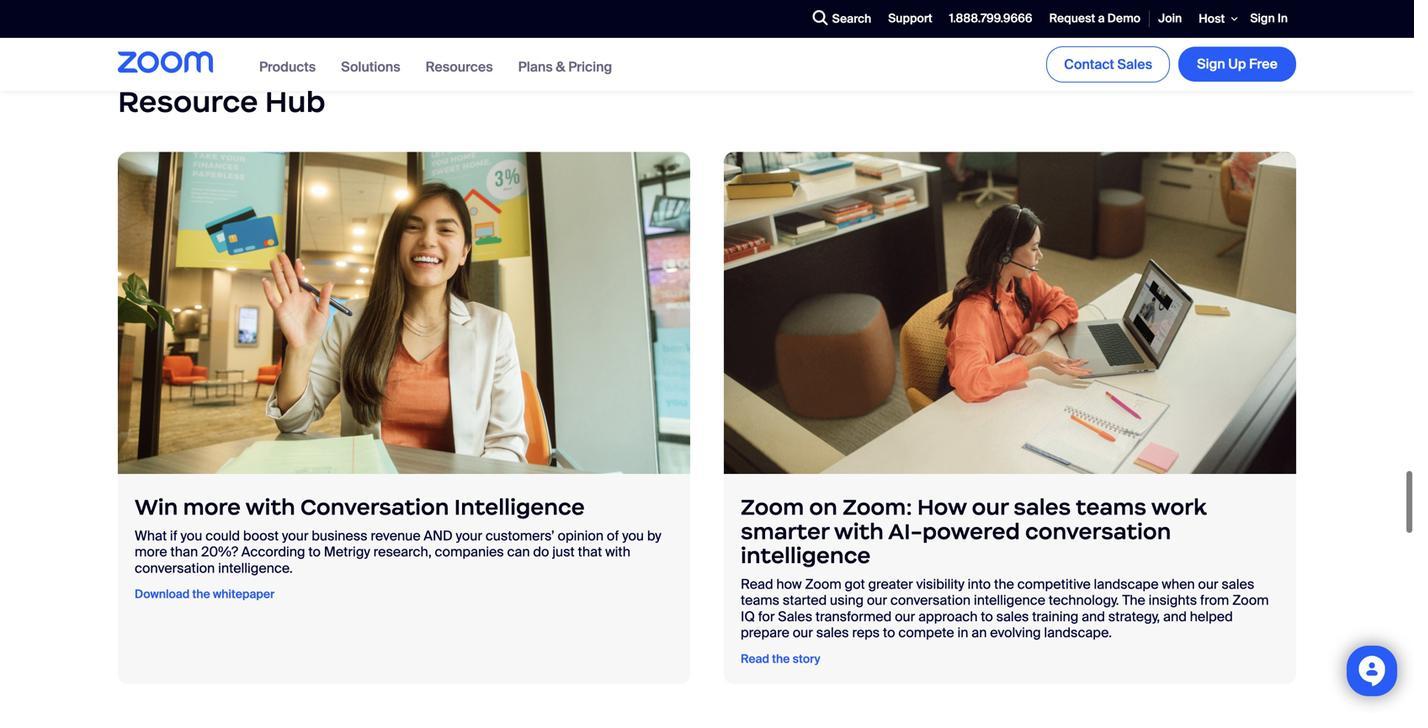Task type: describe. For each thing, give the bounding box(es) containing it.
sign in
[[1251, 11, 1288, 26]]

landscape
[[1094, 576, 1159, 593]]

2 horizontal spatial conversation
[[1026, 518, 1172, 545]]

2 read from the top
[[741, 651, 770, 667]]

if
[[170, 527, 177, 545]]

companies
[[435, 543, 504, 561]]

sign in link
[[1242, 1, 1297, 37]]

how
[[918, 494, 967, 521]]

1 your from the left
[[282, 527, 309, 545]]

request a demo
[[1050, 11, 1141, 26]]

host button
[[1191, 0, 1242, 38]]

visibility
[[917, 576, 965, 593]]

into
[[968, 576, 991, 593]]

the inside zoom on zoom: how our sales teams work smarter with ai-powered conversation intelligence read how zoom got greater visibility into the competitive landscape when our sales teams started using our conversation intelligence technology. the insights from zoom iq for sales transformed our approach to sales training and strategy, and helped prepare our sales reps to compete in an evolving landscape.
[[994, 576, 1015, 593]]

zoom on zoom: how our sales teams work smarter with ai-powered conversation intelligence read how zoom got greater visibility into the competitive landscape when our sales teams started using our conversation intelligence technology. the insights from zoom iq for sales transformed our approach to sales training and strategy, and helped prepare our sales reps to compete in an evolving landscape.
[[741, 494, 1269, 642]]

when
[[1162, 576, 1195, 593]]

our down the greater
[[895, 608, 916, 626]]

sales up helped
[[1222, 576, 1255, 593]]

0 horizontal spatial teams
[[741, 592, 780, 609]]

0 horizontal spatial more
[[135, 543, 167, 561]]

of
[[607, 527, 619, 545]]

the
[[1123, 592, 1146, 609]]

zoom logo image
[[118, 51, 213, 73]]

technology.
[[1049, 592, 1120, 609]]

landscape.
[[1044, 624, 1112, 642]]

by
[[647, 527, 662, 545]]

sales right an
[[997, 608, 1029, 626]]

hub
[[265, 84, 326, 120]]

transformed
[[816, 608, 892, 626]]

solutions button
[[341, 58, 401, 76]]

contact sales link
[[1047, 46, 1170, 82]]

1 horizontal spatial conversation
[[891, 592, 971, 609]]

2 and from the left
[[1164, 608, 1187, 626]]

sales up competitive
[[1014, 494, 1071, 521]]

search image
[[813, 10, 828, 25]]

that
[[578, 543, 602, 561]]

demo
[[1108, 11, 1141, 26]]

2 your from the left
[[456, 527, 483, 545]]

sign up free link
[[1179, 47, 1297, 82]]

what
[[135, 527, 167, 545]]

strategy,
[[1109, 608, 1161, 626]]

support link
[[880, 1, 941, 37]]

resources
[[426, 58, 493, 76]]

plans
[[518, 58, 553, 76]]

search
[[832, 11, 872, 27]]

join
[[1159, 11, 1182, 26]]

host
[[1199, 11, 1225, 27]]

resource
[[118, 84, 258, 120]]

than
[[170, 543, 198, 561]]

intelligence
[[454, 494, 585, 521]]

conversation
[[300, 494, 449, 521]]

metrigy
[[324, 543, 370, 561]]

iq
[[741, 608, 755, 626]]

pricing
[[569, 58, 612, 76]]

with inside zoom on zoom: how our sales teams work smarter with ai-powered conversation intelligence read how zoom got greater visibility into the competitive landscape when our sales teams started using our conversation intelligence technology. the insights from zoom iq for sales transformed our approach to sales training and strategy, and helped prepare our sales reps to compete in an evolving landscape.
[[834, 518, 884, 545]]

download the whitepaper
[[135, 586, 275, 602]]

our right when
[[1199, 576, 1219, 593]]

intelligence.
[[218, 559, 293, 577]]

1 horizontal spatial intelligence
[[974, 592, 1046, 609]]

the for win more with conversation intelligence
[[192, 586, 210, 602]]

0 horizontal spatial zoom
[[741, 494, 804, 521]]

0 horizontal spatial with
[[246, 494, 295, 521]]

an
[[972, 624, 987, 642]]

opinion
[[558, 527, 604, 545]]

1 horizontal spatial with
[[605, 543, 631, 561]]

ai-
[[889, 518, 923, 545]]

for
[[758, 608, 775, 626]]

read the story
[[741, 651, 821, 667]]

read inside zoom on zoom: how our sales teams work smarter with ai-powered conversation intelligence read how zoom got greater visibility into the competitive landscape when our sales teams started using our conversation intelligence technology. the insights from zoom iq for sales transformed our approach to sales training and strategy, and helped prepare our sales reps to compete in an evolving landscape.
[[741, 576, 774, 593]]

2 horizontal spatial to
[[981, 608, 993, 626]]

from
[[1201, 592, 1230, 609]]

helped
[[1190, 608, 1233, 626]]

to inside 'win more with conversation intelligence what if you could boost your business revenue and your customers' opinion of you by more than 20%? according to metrigy research, companies can do just that with conversation intelligence.'
[[309, 543, 321, 561]]

how
[[777, 576, 802, 593]]

sales inside zoom on zoom: how our sales teams work smarter with ai-powered conversation intelligence read how zoom got greater visibility into the competitive landscape when our sales teams started using our conversation intelligence technology. the insights from zoom iq for sales transformed our approach to sales training and strategy, and helped prepare our sales reps to compete in an evolving landscape.
[[778, 608, 813, 626]]

search image
[[813, 10, 828, 25]]

on
[[810, 494, 838, 521]]

customers'
[[486, 527, 555, 545]]



Task type: locate. For each thing, give the bounding box(es) containing it.
and down when
[[1164, 608, 1187, 626]]

contact sales
[[1064, 55, 1153, 73]]

resource hub
[[118, 84, 332, 120]]

1 horizontal spatial your
[[456, 527, 483, 545]]

story
[[793, 651, 821, 667]]

your right boost on the bottom of the page
[[282, 527, 309, 545]]

2 horizontal spatial the
[[994, 576, 1015, 593]]

1 vertical spatial more
[[135, 543, 167, 561]]

plans & pricing
[[518, 58, 612, 76]]

1 horizontal spatial sales
[[1118, 55, 1153, 73]]

0 horizontal spatial sign
[[1197, 55, 1226, 73]]

training
[[1033, 608, 1079, 626]]

1 vertical spatial teams
[[741, 592, 780, 609]]

you
[[181, 527, 202, 545], [622, 527, 644, 545]]

sales left reps at the right bottom of page
[[817, 624, 849, 642]]

more
[[183, 494, 241, 521], [135, 543, 167, 561]]

2 horizontal spatial zoom
[[1233, 592, 1269, 609]]

more left the if
[[135, 543, 167, 561]]

your right "and"
[[456, 527, 483, 545]]

resources button
[[426, 58, 493, 76]]

1 you from the left
[[181, 527, 202, 545]]

with up boost on the bottom of the page
[[246, 494, 295, 521]]

evolving
[[990, 624, 1041, 642]]

you right the if
[[181, 527, 202, 545]]

business
[[312, 527, 368, 545]]

win more with conversation intelligence what if you could boost your business revenue and your customers' opinion of you by more than 20%? according to metrigy research, companies can do just that with conversation intelligence.
[[135, 494, 662, 577]]

insights
[[1149, 592, 1198, 609]]

1.888.799.9666
[[950, 11, 1033, 26]]

our right got
[[867, 592, 888, 609]]

win
[[135, 494, 178, 521]]

you right of
[[622, 527, 644, 545]]

the right into
[[994, 576, 1015, 593]]

sales right for
[[778, 608, 813, 626]]

zoom on zoom: how our sales teams work smarter with ai-powered conversation intelligence image
[[724, 152, 1297, 474]]

teams left work
[[1076, 494, 1147, 521]]

conversation up download
[[135, 559, 215, 577]]

0 vertical spatial read
[[741, 576, 774, 593]]

1 horizontal spatial and
[[1164, 608, 1187, 626]]

1 and from the left
[[1082, 608, 1106, 626]]

download
[[135, 586, 190, 602]]

to
[[309, 543, 321, 561], [981, 608, 993, 626], [883, 624, 896, 642]]

2 vertical spatial conversation
[[891, 592, 971, 609]]

products button
[[259, 58, 316, 76]]

1 vertical spatial read
[[741, 651, 770, 667]]

zoom:
[[843, 494, 912, 521]]

request
[[1050, 11, 1096, 26]]

2 horizontal spatial with
[[834, 518, 884, 545]]

1 horizontal spatial more
[[183, 494, 241, 521]]

contact
[[1064, 55, 1115, 73]]

0 horizontal spatial intelligence
[[741, 542, 871, 569]]

do
[[533, 543, 549, 561]]

free
[[1250, 55, 1278, 73]]

0 horizontal spatial you
[[181, 527, 202, 545]]

our right how
[[972, 494, 1009, 521]]

to left metrigy
[[309, 543, 321, 561]]

conversation inside 'win more with conversation intelligence what if you could boost your business revenue and your customers' opinion of you by more than 20%? according to metrigy research, companies can do just that with conversation intelligence.'
[[135, 559, 215, 577]]

conversation
[[1026, 518, 1172, 545], [135, 559, 215, 577], [891, 592, 971, 609]]

just
[[553, 543, 575, 561]]

sales
[[1014, 494, 1071, 521], [1222, 576, 1255, 593], [997, 608, 1029, 626], [817, 624, 849, 642]]

approach
[[919, 608, 978, 626]]

intelligence up how
[[741, 542, 871, 569]]

research,
[[374, 543, 432, 561]]

teams
[[1076, 494, 1147, 521], [741, 592, 780, 609]]

1 horizontal spatial zoom
[[805, 576, 842, 593]]

reps
[[852, 624, 880, 642]]

1 horizontal spatial the
[[772, 651, 790, 667]]

conversation up compete on the right of the page
[[891, 592, 971, 609]]

1 horizontal spatial sign
[[1251, 11, 1275, 26]]

with right that
[[605, 543, 631, 561]]

a
[[1098, 11, 1105, 26]]

could
[[206, 527, 240, 545]]

sign for sign in
[[1251, 11, 1275, 26]]

0 horizontal spatial and
[[1082, 608, 1106, 626]]

read down prepare
[[741, 651, 770, 667]]

download the whitepaper link
[[135, 585, 275, 602]]

boost
[[243, 527, 279, 545]]

0 horizontal spatial sales
[[778, 608, 813, 626]]

in
[[958, 624, 969, 642]]

0 horizontal spatial conversation
[[135, 559, 215, 577]]

plans & pricing link
[[518, 58, 612, 76]]

revenue
[[371, 527, 421, 545]]

sign for sign up free
[[1197, 55, 1226, 73]]

0 vertical spatial sales
[[1118, 55, 1153, 73]]

the right download
[[192, 586, 210, 602]]

teams up prepare
[[741, 592, 780, 609]]

our up story
[[793, 624, 813, 642]]

1 vertical spatial sales
[[778, 608, 813, 626]]

1 horizontal spatial to
[[883, 624, 896, 642]]

1 vertical spatial sign
[[1197, 55, 1226, 73]]

your
[[282, 527, 309, 545], [456, 527, 483, 545]]

in
[[1278, 11, 1288, 26]]

support
[[889, 11, 933, 26]]

0 horizontal spatial the
[[192, 586, 210, 602]]

win more with conversation intelligence image
[[118, 152, 690, 474]]

powered
[[923, 518, 1020, 545]]

intelligence up evolving
[[974, 592, 1046, 609]]

started
[[783, 592, 827, 609]]

can
[[507, 543, 530, 561]]

sign left in
[[1251, 11, 1275, 26]]

0 vertical spatial teams
[[1076, 494, 1147, 521]]

0 vertical spatial conversation
[[1026, 518, 1172, 545]]

1 vertical spatial conversation
[[135, 559, 215, 577]]

the left story
[[772, 651, 790, 667]]

zoom right from
[[1233, 592, 1269, 609]]

0 horizontal spatial to
[[309, 543, 321, 561]]

competitive
[[1018, 576, 1091, 593]]

with
[[246, 494, 295, 521], [834, 518, 884, 545], [605, 543, 631, 561]]

&
[[556, 58, 565, 76]]

20%?
[[201, 543, 238, 561]]

whitepaper
[[213, 586, 275, 602]]

the for zoom on zoom: how our sales teams work smarter with ai-powered conversation intelligence
[[772, 651, 790, 667]]

1 read from the top
[[741, 576, 774, 593]]

more up could
[[183, 494, 241, 521]]

sign up free
[[1197, 55, 1278, 73]]

0 vertical spatial sign
[[1251, 11, 1275, 26]]

zoom left got
[[805, 576, 842, 593]]

to right reps at the right bottom of page
[[883, 624, 896, 642]]

1 horizontal spatial you
[[622, 527, 644, 545]]

smarter
[[741, 518, 830, 545]]

and right training
[[1082, 608, 1106, 626]]

read the story link
[[741, 649, 821, 667]]

conversation up "landscape"
[[1026, 518, 1172, 545]]

with left ai-
[[834, 518, 884, 545]]

0 vertical spatial intelligence
[[741, 542, 871, 569]]

zoom left on
[[741, 494, 804, 521]]

sign left up
[[1197, 55, 1226, 73]]

the
[[994, 576, 1015, 593], [192, 586, 210, 602], [772, 651, 790, 667]]

using
[[830, 592, 864, 609]]

read left how
[[741, 576, 774, 593]]

join link
[[1150, 1, 1191, 37]]

compete
[[899, 624, 955, 642]]

up
[[1229, 55, 1247, 73]]

2 you from the left
[[622, 527, 644, 545]]

products
[[259, 58, 316, 76]]

sales right 'contact'
[[1118, 55, 1153, 73]]

according
[[241, 543, 305, 561]]

solutions
[[341, 58, 401, 76]]

prepare
[[741, 624, 790, 642]]

work
[[1152, 494, 1207, 521]]

to right in
[[981, 608, 993, 626]]

1 horizontal spatial teams
[[1076, 494, 1147, 521]]

1 vertical spatial intelligence
[[974, 592, 1046, 609]]

our
[[972, 494, 1009, 521], [1199, 576, 1219, 593], [867, 592, 888, 609], [895, 608, 916, 626], [793, 624, 813, 642]]

0 horizontal spatial your
[[282, 527, 309, 545]]

and
[[424, 527, 453, 545]]

got
[[845, 576, 865, 593]]

greater
[[869, 576, 913, 593]]

0 vertical spatial more
[[183, 494, 241, 521]]



Task type: vqa. For each thing, say whether or not it's contained in the screenshot.
search field
no



